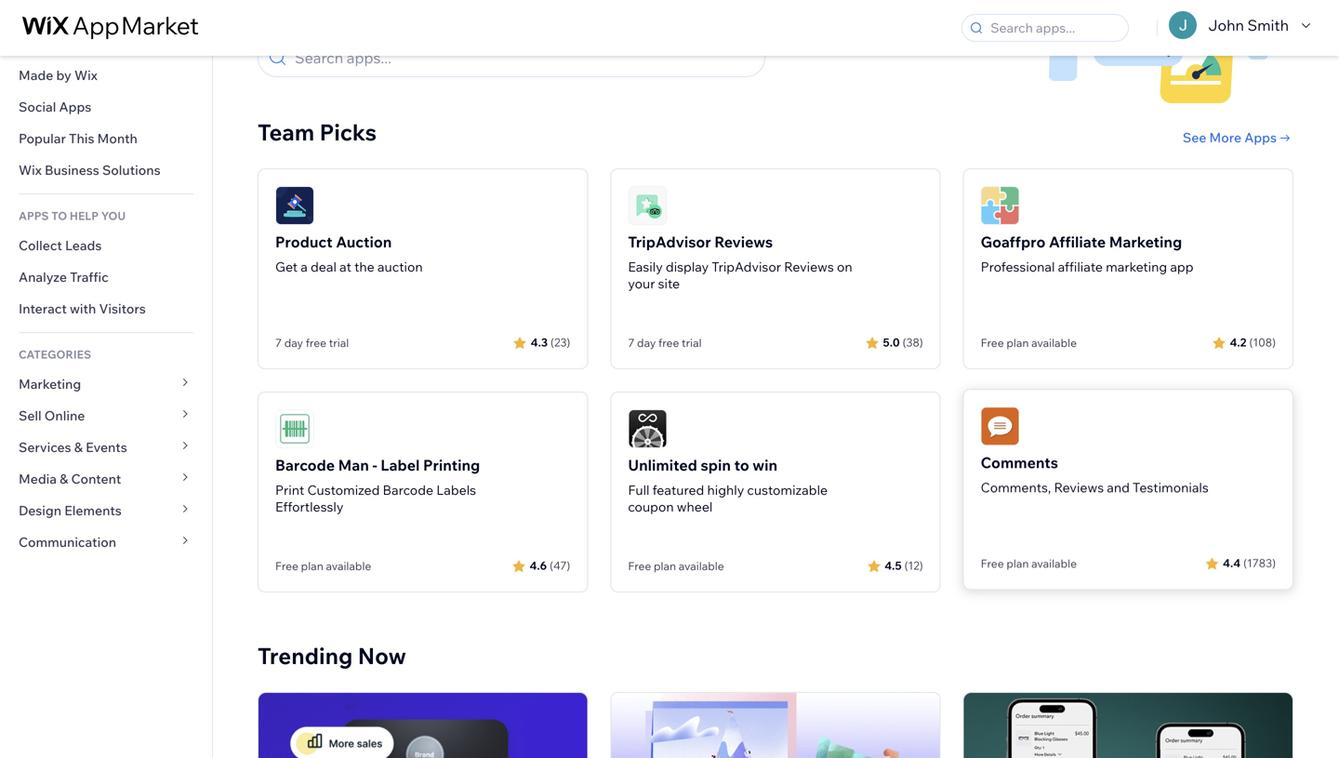 Task type: describe. For each thing, give the bounding box(es) containing it.
auction
[[378, 259, 423, 275]]

comments,
[[981, 478, 1052, 494]]

plan for man
[[301, 559, 324, 573]]

wix inside the "wix business solutions" link
[[19, 162, 42, 178]]

apps for newest apps
[[68, 35, 100, 52]]

analyze
[[19, 269, 67, 285]]

1 vertical spatial barcode
[[383, 482, 434, 498]]

leads
[[65, 237, 102, 254]]

content
[[71, 471, 121, 487]]

(12)
[[905, 559, 923, 573]]

social apps
[[19, 99, 91, 115]]

1 vertical spatial picks
[[320, 118, 377, 146]]

0 horizontal spatial marketing
[[19, 376, 81, 392]]

(108)
[[1250, 335, 1276, 349]]

marketing link
[[0, 368, 212, 400]]

a
[[301, 259, 308, 275]]

marketing inside goaffpro affiliate marketing professional affiliate marketing app
[[1110, 233, 1183, 251]]

available for spin
[[679, 559, 724, 573]]

-
[[373, 456, 377, 474]]

goaffpro
[[981, 233, 1046, 251]]

free for product
[[306, 336, 327, 350]]

the
[[355, 259, 375, 275]]

collect leads
[[19, 237, 102, 254]]

unlimited spin to win logo image
[[628, 409, 667, 448]]

design elements link
[[0, 495, 212, 527]]

available for comments,
[[1032, 555, 1077, 569]]

site
[[658, 275, 680, 292]]

label
[[381, 456, 420, 474]]

day for tripadvisor
[[637, 336, 656, 350]]

social
[[19, 99, 56, 115]]

0 vertical spatial team picks
[[19, 4, 87, 20]]

services & events link
[[0, 432, 212, 463]]

goaffpro affiliate marketing logo image
[[981, 186, 1020, 225]]

visitors
[[99, 300, 146, 317]]

see
[[1183, 129, 1207, 146]]

(23)
[[551, 335, 571, 349]]

auction
[[336, 233, 392, 251]]

1 vertical spatial team picks
[[258, 118, 377, 146]]

4.6
[[530, 559, 547, 573]]

display
[[666, 259, 709, 275]]

media & content
[[19, 471, 121, 487]]

free for barcode
[[275, 559, 299, 573]]

7 day free trial for product
[[275, 336, 349, 350]]

comments logo image
[[981, 405, 1020, 444]]

popular this month link
[[0, 123, 212, 154]]

7 for product
[[275, 336, 282, 350]]

plan for comments,
[[1007, 555, 1029, 569]]

elements
[[64, 502, 122, 519]]

trending now
[[258, 642, 406, 670]]

help
[[70, 209, 99, 223]]

plan for affiliate
[[1007, 336, 1029, 350]]

design elements
[[19, 502, 122, 519]]

on
[[837, 259, 853, 275]]

made
[[19, 67, 53, 83]]

win
[[753, 456, 778, 474]]

featured
[[653, 482, 705, 498]]

unlimited spin to win full featured highly customizable coupon wheel
[[628, 456, 828, 515]]

categories
[[19, 347, 91, 361]]

analyze traffic
[[19, 269, 109, 285]]

customizable
[[747, 482, 828, 498]]

4.4 (1783)
[[1223, 554, 1276, 568]]

see more apps button
[[1183, 129, 1294, 146]]

your
[[628, 275, 655, 292]]

traffic
[[70, 269, 109, 285]]

available for man
[[326, 559, 371, 573]]

free for goaffpro
[[981, 336, 1004, 350]]

highly
[[707, 482, 744, 498]]

communication link
[[0, 527, 212, 558]]

goaffpro affiliate marketing professional affiliate marketing app
[[981, 233, 1194, 275]]

and
[[1107, 478, 1130, 494]]

coupon
[[628, 499, 674, 515]]

1 horizontal spatial search apps... field
[[985, 15, 1123, 41]]

media
[[19, 471, 57, 487]]

analyze traffic link
[[0, 261, 212, 293]]

free plan available for spin
[[628, 559, 724, 573]]

0 horizontal spatial tripadvisor
[[628, 233, 711, 251]]

get
[[275, 259, 298, 275]]

free for tripadvisor
[[659, 336, 679, 350]]

0 horizontal spatial search apps... field
[[289, 39, 756, 76]]

interact
[[19, 300, 67, 317]]

collect leads link
[[0, 230, 212, 261]]

full
[[628, 482, 650, 498]]

4.5 (12)
[[885, 559, 923, 573]]

wix inside made by wix link
[[74, 67, 98, 83]]

collect
[[19, 237, 62, 254]]

7 day free trial for tripadvisor
[[628, 336, 702, 350]]

to
[[51, 209, 67, 223]]

trial for product
[[329, 336, 349, 350]]

(1783)
[[1244, 554, 1276, 568]]

print
[[275, 482, 304, 498]]

4.3
[[531, 335, 548, 349]]

labels
[[437, 482, 476, 498]]

made by wix
[[19, 67, 98, 83]]

man
[[338, 456, 369, 474]]

newest
[[19, 35, 65, 52]]

professional
[[981, 259, 1055, 275]]

by
[[56, 67, 71, 83]]



Task type: vqa. For each thing, say whether or not it's contained in the screenshot.
3rd (0) from the left
no



Task type: locate. For each thing, give the bounding box(es) containing it.
plan down coupon
[[654, 559, 676, 573]]

apps up popular this month
[[59, 99, 91, 115]]

team
[[19, 4, 52, 20], [258, 118, 315, 146]]

day down get
[[284, 336, 303, 350]]

newest apps
[[19, 35, 100, 52]]

john
[[1209, 16, 1245, 34]]

0 vertical spatial tripadvisor
[[628, 233, 711, 251]]

&
[[74, 439, 83, 455], [60, 471, 68, 487]]

1 vertical spatial team
[[258, 118, 315, 146]]

free plan available down professional
[[981, 336, 1077, 350]]

0 vertical spatial picks
[[55, 4, 87, 20]]

free
[[981, 336, 1004, 350], [981, 555, 1004, 569], [275, 559, 299, 573], [628, 559, 652, 573]]

plan down effortlessly
[[301, 559, 324, 573]]

7 down get
[[275, 336, 282, 350]]

free for unlimited
[[628, 559, 652, 573]]

0 horizontal spatial &
[[60, 471, 68, 487]]

apps inside social apps link
[[59, 99, 91, 115]]

popular
[[19, 130, 66, 147]]

0 vertical spatial &
[[74, 439, 83, 455]]

more
[[1210, 129, 1242, 146]]

& left events
[[74, 439, 83, 455]]

1 horizontal spatial wix
[[74, 67, 98, 83]]

apps inside the see more apps button
[[1245, 129, 1277, 146]]

wix down popular on the top of page
[[19, 162, 42, 178]]

wix business solutions
[[19, 162, 161, 178]]

free plan available down wheel
[[628, 559, 724, 573]]

customized
[[307, 482, 380, 498]]

plan for spin
[[654, 559, 676, 573]]

communication
[[19, 534, 119, 550]]

& right media on the left
[[60, 471, 68, 487]]

apps
[[19, 209, 49, 223]]

free plan available for affiliate
[[981, 336, 1077, 350]]

comments comments, reviews and testimonials
[[981, 452, 1209, 494]]

1 horizontal spatial reviews
[[784, 259, 834, 275]]

free down effortlessly
[[275, 559, 299, 573]]

product
[[275, 233, 333, 251]]

2 vertical spatial apps
[[1245, 129, 1277, 146]]

plan down professional
[[1007, 336, 1029, 350]]

apps down team picks link
[[68, 35, 100, 52]]

tripadvisor up display
[[628, 233, 711, 251]]

see more apps link
[[1183, 129, 1294, 146]]

barcode man - label printing print customized barcode labels effortlessly
[[275, 456, 480, 515]]

4.4
[[1223, 554, 1241, 568]]

plan down comments, at the bottom right
[[1007, 555, 1029, 569]]

1 horizontal spatial &
[[74, 439, 83, 455]]

team picks up the product auction logo
[[258, 118, 377, 146]]

services
[[19, 439, 71, 455]]

1 horizontal spatial day
[[637, 336, 656, 350]]

team picks
[[19, 4, 87, 20], [258, 118, 377, 146]]

1 horizontal spatial team
[[258, 118, 315, 146]]

2 7 day free trial from the left
[[628, 336, 702, 350]]

day for product
[[284, 336, 303, 350]]

apps to help you
[[19, 209, 126, 223]]

wheel
[[677, 499, 713, 515]]

newest apps link
[[0, 28, 212, 60]]

profile image image
[[1170, 11, 1198, 39]]

1 horizontal spatial trial
[[682, 336, 702, 350]]

john smith
[[1209, 16, 1289, 34]]

4.5
[[885, 559, 902, 573]]

tripadvisor reviews logo image
[[628, 186, 667, 225]]

apps for social apps
[[59, 99, 91, 115]]

1 horizontal spatial tripadvisor
[[712, 259, 781, 275]]

tripadvisor reviews easily display tripadvisor reviews on your site
[[628, 233, 853, 292]]

free plan available for comments,
[[981, 555, 1077, 569]]

(38)
[[903, 335, 923, 349]]

available down wheel
[[679, 559, 724, 573]]

1 vertical spatial &
[[60, 471, 68, 487]]

apps inside the newest apps link
[[68, 35, 100, 52]]

free right the (38)
[[981, 336, 1004, 350]]

deal
[[311, 259, 337, 275]]

7 day free trial down site
[[628, 336, 702, 350]]

1 7 from the left
[[275, 336, 282, 350]]

design
[[19, 502, 61, 519]]

sell online link
[[0, 400, 212, 432]]

1 7 day free trial from the left
[[275, 336, 349, 350]]

1 horizontal spatial picks
[[320, 118, 377, 146]]

free down site
[[659, 336, 679, 350]]

marketing down categories
[[19, 376, 81, 392]]

1 vertical spatial marketing
[[19, 376, 81, 392]]

1 horizontal spatial team picks
[[258, 118, 377, 146]]

apps right more
[[1245, 129, 1277, 146]]

available down effortlessly
[[326, 559, 371, 573]]

trial down at
[[329, 336, 349, 350]]

0 horizontal spatial 7
[[275, 336, 282, 350]]

5.0 (38)
[[883, 335, 923, 349]]

team picks up newest apps
[[19, 4, 87, 20]]

picks
[[55, 4, 87, 20], [320, 118, 377, 146]]

wix business solutions link
[[0, 154, 212, 186]]

online
[[44, 407, 85, 424]]

free for comments
[[981, 555, 1004, 569]]

7 day free trial
[[275, 336, 349, 350], [628, 336, 702, 350]]

with
[[70, 300, 96, 317]]

1 free from the left
[[306, 336, 327, 350]]

0 vertical spatial barcode
[[275, 456, 335, 474]]

made by wix link
[[0, 60, 212, 91]]

2 day from the left
[[637, 336, 656, 350]]

free plan available for man
[[275, 559, 371, 573]]

barcode down 'label'
[[383, 482, 434, 498]]

1 horizontal spatial barcode
[[383, 482, 434, 498]]

2 horizontal spatial reviews
[[1054, 478, 1104, 494]]

interact with visitors link
[[0, 293, 212, 325]]

free plan available
[[981, 336, 1077, 350], [981, 555, 1077, 569], [275, 559, 371, 573], [628, 559, 724, 573]]

0 vertical spatial team
[[19, 4, 52, 20]]

available
[[1032, 336, 1077, 350], [1032, 555, 1077, 569], [326, 559, 371, 573], [679, 559, 724, 573]]

available down comments, at the bottom right
[[1032, 555, 1077, 569]]

barcode
[[275, 456, 335, 474], [383, 482, 434, 498]]

4.6 (47)
[[530, 559, 571, 573]]

1 vertical spatial apps
[[59, 99, 91, 115]]

this
[[69, 130, 94, 147]]

wix app market logo image
[[22, 17, 198, 39]]

day down your
[[637, 336, 656, 350]]

trending
[[258, 642, 353, 670]]

reviews inside comments comments, reviews and testimonials
[[1054, 478, 1104, 494]]

0 horizontal spatial day
[[284, 336, 303, 350]]

sell
[[19, 407, 42, 424]]

2 vertical spatial reviews
[[1054, 478, 1104, 494]]

1 horizontal spatial free
[[659, 336, 679, 350]]

free down coupon
[[628, 559, 652, 573]]

free plan available down comments, at the bottom right
[[981, 555, 1077, 569]]

solutions
[[102, 162, 161, 178]]

john smith button
[[1158, 11, 1317, 39]]

team picks link
[[0, 0, 212, 28]]

1 vertical spatial tripadvisor
[[712, 259, 781, 275]]

1 horizontal spatial marketing
[[1110, 233, 1183, 251]]

7 down your
[[628, 336, 635, 350]]

easily
[[628, 259, 663, 275]]

1 horizontal spatial 7
[[628, 336, 635, 350]]

& for services
[[74, 439, 83, 455]]

printing
[[423, 456, 480, 474]]

2 free from the left
[[659, 336, 679, 350]]

free
[[306, 336, 327, 350], [659, 336, 679, 350]]

5.0
[[883, 335, 900, 349]]

events
[[86, 439, 127, 455]]

0 horizontal spatial team picks
[[19, 4, 87, 20]]

0 vertical spatial reviews
[[715, 233, 773, 251]]

wix
[[74, 67, 98, 83], [19, 162, 42, 178]]

tripadvisor right display
[[712, 259, 781, 275]]

trial down display
[[682, 336, 702, 350]]

tripadvisor
[[628, 233, 711, 251], [712, 259, 781, 275]]

0 horizontal spatial free
[[306, 336, 327, 350]]

app
[[1171, 259, 1194, 275]]

2 trial from the left
[[682, 336, 702, 350]]

at
[[340, 259, 352, 275]]

1 horizontal spatial 7 day free trial
[[628, 336, 702, 350]]

spin
[[701, 456, 731, 474]]

0 horizontal spatial trial
[[329, 336, 349, 350]]

available down affiliate
[[1032, 336, 1077, 350]]

testimonials
[[1133, 478, 1209, 494]]

team up newest
[[19, 4, 52, 20]]

team up the product auction logo
[[258, 118, 315, 146]]

1 trial from the left
[[329, 336, 349, 350]]

product auction get a deal at the auction
[[275, 233, 423, 275]]

0 horizontal spatial reviews
[[715, 233, 773, 251]]

effortlessly
[[275, 499, 344, 515]]

free down deal
[[306, 336, 327, 350]]

0 horizontal spatial picks
[[55, 4, 87, 20]]

comments
[[981, 452, 1059, 470]]

affiliate
[[1049, 233, 1106, 251]]

available for affiliate
[[1032, 336, 1077, 350]]

you
[[101, 209, 126, 223]]

0 vertical spatial marketing
[[1110, 233, 1183, 251]]

7 day free trial down a
[[275, 336, 349, 350]]

free right (12)
[[981, 555, 1004, 569]]

services & events
[[19, 439, 127, 455]]

7 for tripadvisor
[[628, 336, 635, 350]]

barcode up print
[[275, 456, 335, 474]]

1 vertical spatial reviews
[[784, 259, 834, 275]]

free plan available down effortlessly
[[275, 559, 371, 573]]

sell online
[[19, 407, 85, 424]]

trial for tripadvisor
[[682, 336, 702, 350]]

1 day from the left
[[284, 336, 303, 350]]

see more apps
[[1183, 129, 1277, 146]]

0 horizontal spatial wix
[[19, 162, 42, 178]]

affiliate
[[1058, 259, 1103, 275]]

0 horizontal spatial barcode
[[275, 456, 335, 474]]

1 vertical spatial wix
[[19, 162, 42, 178]]

marketing
[[1106, 259, 1168, 275]]

0 vertical spatial wix
[[74, 67, 98, 83]]

product auction logo image
[[275, 186, 314, 225]]

2 7 from the left
[[628, 336, 635, 350]]

4.2
[[1230, 335, 1247, 349]]

Search apps... field
[[985, 15, 1123, 41], [289, 39, 756, 76]]

interact with visitors
[[19, 300, 146, 317]]

reviews
[[715, 233, 773, 251], [784, 259, 834, 275], [1054, 478, 1104, 494]]

& for media
[[60, 471, 68, 487]]

marketing up marketing
[[1110, 233, 1183, 251]]

unlimited
[[628, 456, 698, 474]]

barcode man - label printing logo image
[[275, 409, 314, 448]]

wix right by
[[74, 67, 98, 83]]

0 horizontal spatial team
[[19, 4, 52, 20]]

0 vertical spatial apps
[[68, 35, 100, 52]]

0 horizontal spatial 7 day free trial
[[275, 336, 349, 350]]



